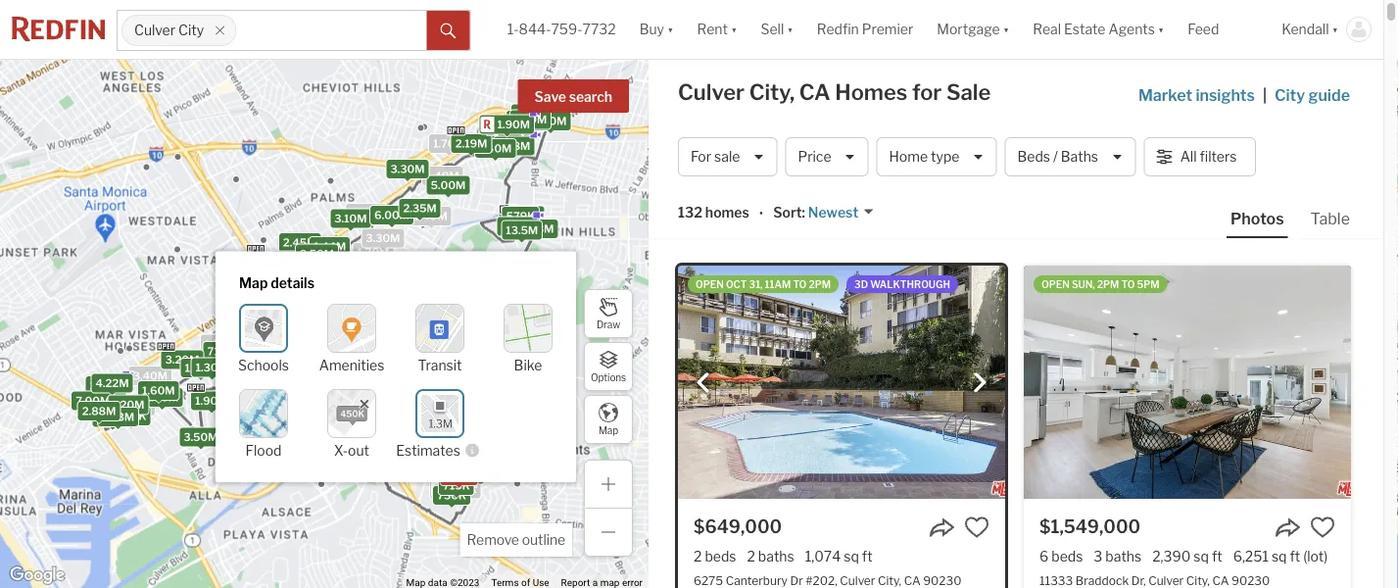 Task type: describe. For each thing, give the bounding box(es) containing it.
dr,
[[1132, 573, 1147, 587]]

dr
[[791, 573, 804, 587]]

1 to from the left
[[794, 278, 807, 290]]

mortgage ▾ button
[[938, 0, 1010, 59]]

22.3m
[[255, 363, 288, 375]]

favorite button checkbox for $1,549,000
[[1311, 515, 1336, 540]]

for sale
[[691, 148, 741, 165]]

1.40m left the 2.35m in the left of the page
[[350, 207, 383, 220]]

for
[[913, 79, 942, 105]]

1.80m up 579k
[[475, 137, 508, 150]]

table
[[1311, 209, 1351, 228]]

2.19m
[[456, 137, 488, 150]]

1.70m up 2.72m
[[315, 251, 347, 263]]

3.35m
[[303, 329, 337, 342]]

6275 canterbury dr #202, culver city, ca 90230
[[694, 573, 962, 587]]

type
[[931, 148, 960, 165]]

0 vertical spatial 3.30m
[[391, 163, 425, 176]]

sq for $1,549,000
[[1194, 548, 1210, 565]]

844-
[[519, 21, 551, 38]]

buy ▾ button
[[628, 0, 686, 59]]

1.50m up '995k'
[[337, 344, 369, 357]]

for sale button
[[678, 137, 778, 176]]

beds / baths button
[[1005, 137, 1137, 176]]

0 vertical spatial 1.60m
[[514, 113, 547, 126]]

0 horizontal spatial 559k
[[406, 305, 435, 318]]

1 horizontal spatial 1.15m
[[425, 390, 456, 403]]

mortgage
[[938, 21, 1001, 38]]

buy
[[640, 21, 665, 38]]

1 90230 from the left
[[924, 573, 962, 587]]

1.50m up 579k
[[487, 138, 519, 151]]

sell ▾ button
[[761, 0, 794, 59]]

3.40m
[[133, 370, 168, 382]]

transit button
[[416, 304, 465, 373]]

2.00m
[[389, 384, 424, 397]]

units down 646k
[[471, 454, 498, 467]]

sale
[[947, 79, 992, 105]]

11333 braddock dr, culver city, ca 90230
[[1040, 573, 1271, 587]]

6,251 sq ft (lot)
[[1234, 548, 1329, 565]]

sq for $649,000
[[844, 548, 860, 565]]

next button image
[[971, 373, 990, 393]]

1 vertical spatial city
[[1275, 85, 1306, 104]]

transit
[[418, 357, 462, 373]]

1 horizontal spatial 1.05m
[[405, 415, 438, 427]]

draw button
[[584, 289, 633, 338]]

culver down the 2,390
[[1149, 573, 1184, 587]]

walkthrough
[[871, 278, 951, 290]]

culver city, ca homes for sale
[[678, 79, 992, 105]]

|
[[1264, 85, 1268, 104]]

1.50m up schools
[[257, 338, 290, 351]]

sell ▾ button
[[749, 0, 806, 59]]

all
[[1181, 148, 1198, 165]]

1 vertical spatial 3.30m
[[366, 232, 400, 245]]

0 vertical spatial 1.25m
[[520, 109, 552, 122]]

1.55m down '2.00m'
[[369, 397, 402, 410]]

mortgage ▾
[[938, 21, 1010, 38]]

3 ft from the left
[[1291, 548, 1301, 565]]

31,
[[750, 278, 763, 290]]

989k
[[121, 400, 151, 413]]

newest button
[[806, 203, 875, 222]]

3 units
[[272, 257, 308, 269]]

1.44m
[[314, 240, 346, 253]]

buy ▾ button
[[640, 0, 674, 59]]

map button
[[584, 395, 633, 444]]

1.55m right 2.19m at the left
[[496, 140, 528, 153]]

2,390
[[1153, 548, 1191, 565]]

photo of 6275 canterbury dr #202, culver city, ca 90230 image
[[678, 266, 1006, 499]]

2.35m
[[403, 202, 437, 214]]

sun,
[[1072, 278, 1096, 290]]

3 sq from the left
[[1272, 548, 1288, 565]]

market
[[1139, 85, 1193, 104]]

1.40m down 2.85m
[[365, 349, 398, 361]]

units up 739k
[[453, 468, 480, 481]]

600k
[[415, 317, 446, 329]]

1.40m down 5.00m
[[415, 210, 448, 223]]

culver left remove culver city icon
[[134, 22, 176, 39]]

2 2pm from the left
[[1098, 278, 1120, 290]]

remove outline
[[467, 532, 566, 549]]

1.24m
[[255, 256, 287, 269]]

agents
[[1109, 21, 1156, 38]]

amenities button
[[319, 304, 385, 373]]

oct
[[726, 278, 747, 290]]

2 to from the left
[[1122, 278, 1136, 290]]

5pm
[[1138, 278, 1160, 290]]

▾ for kendall ▾
[[1333, 21, 1339, 38]]

/
[[1054, 148, 1059, 165]]

6 beds
[[1040, 548, 1084, 565]]

redfin premier button
[[806, 0, 926, 59]]

6275
[[694, 573, 724, 587]]

map for map
[[599, 425, 619, 437]]

13.5m
[[506, 224, 538, 237]]

1.70m up amenities
[[295, 337, 327, 350]]

premier
[[863, 21, 914, 38]]

3.50m
[[184, 431, 218, 444]]

photos button
[[1227, 208, 1307, 238]]

▾ for rent ▾
[[731, 21, 738, 38]]

save
[[535, 89, 567, 105]]

sell
[[761, 21, 785, 38]]

995k
[[337, 365, 367, 378]]

favorite button image
[[965, 515, 990, 540]]

1 horizontal spatial ca
[[905, 573, 921, 587]]

1.40m up 579k
[[479, 142, 512, 155]]

1.40m up the 2.35m in the left of the page
[[427, 169, 459, 182]]

remove culver city image
[[214, 25, 226, 36]]

0 vertical spatial 1.35m
[[280, 332, 312, 345]]

x-
[[334, 442, 348, 459]]

kendall
[[1283, 21, 1330, 38]]

open for open oct 31, 11am to 2pm
[[696, 278, 724, 290]]

780k
[[409, 320, 438, 332]]

1.55m down 3.35m in the bottom left of the page
[[305, 348, 337, 361]]

guide
[[1309, 85, 1351, 104]]

0 vertical spatial 559k
[[511, 209, 541, 222]]

home type button
[[877, 137, 998, 176]]

mortgage ▾ button
[[926, 0, 1022, 59]]

2 vertical spatial 1.25m
[[339, 360, 371, 373]]

ft for $1,549,000
[[1213, 548, 1223, 565]]

real estate agents ▾ link
[[1033, 0, 1165, 59]]

canterbury
[[726, 573, 788, 587]]

2 horizontal spatial 1.90m
[[498, 118, 530, 131]]

132
[[678, 204, 703, 221]]

insights
[[1196, 85, 1256, 104]]

520k
[[458, 453, 488, 465]]

map for map details
[[239, 275, 268, 291]]

1.50m down 6.00m on the top of page
[[357, 255, 390, 267]]

1.70m down 6.00m on the top of page
[[357, 246, 390, 259]]

11333
[[1040, 573, 1074, 587]]

schools button
[[238, 304, 289, 373]]

1.80m up '290k'
[[423, 371, 456, 384]]

2.50m
[[300, 248, 334, 260]]



Task type: locate. For each thing, give the bounding box(es) containing it.
2.30m
[[235, 311, 269, 324]]

0 horizontal spatial open
[[696, 278, 724, 290]]

beds for $1,549,000
[[1052, 548, 1084, 565]]

open oct 31, 11am to 2pm
[[696, 278, 831, 290]]

to right 11am
[[794, 278, 807, 290]]

redfin premier
[[817, 21, 914, 38]]

▾ right rent
[[731, 21, 738, 38]]

1 horizontal spatial favorite button checkbox
[[1311, 515, 1336, 540]]

sort
[[774, 204, 802, 221]]

0 vertical spatial 3.00m
[[486, 138, 520, 151]]

1 ▾ from the left
[[668, 21, 674, 38]]

filters
[[1200, 148, 1238, 165]]

amenities
[[319, 357, 385, 373]]

beds up 6275
[[705, 548, 737, 565]]

7.00m
[[76, 394, 110, 407]]

2pm
[[809, 278, 831, 290], [1098, 278, 1120, 290]]

1.55m
[[496, 140, 528, 153], [289, 273, 322, 286], [305, 348, 337, 361], [380, 384, 412, 397], [369, 397, 402, 410]]

3.30m up the 2.35m in the left of the page
[[391, 163, 425, 176]]

3.30m down 6.00m on the top of page
[[366, 232, 400, 245]]

1 vertical spatial 1.15m
[[425, 390, 456, 403]]

3 ▾ from the left
[[787, 21, 794, 38]]

1 horizontal spatial city,
[[878, 573, 902, 587]]

2 horizontal spatial ca
[[1213, 573, 1230, 587]]

1.35m down '2.00m'
[[374, 410, 406, 422]]

▾ right the agents on the top right of page
[[1159, 21, 1165, 38]]

market insights | city guide
[[1139, 85, 1351, 104]]

▾ for mortgage ▾
[[1004, 21, 1010, 38]]

favorite button image
[[1311, 515, 1336, 540]]

open sun, 2pm to 5pm
[[1042, 278, 1160, 290]]

0 horizontal spatial city
[[179, 22, 204, 39]]

ft
[[863, 548, 873, 565], [1213, 548, 1223, 565], [1291, 548, 1301, 565]]

2 baths
[[748, 548, 795, 565]]

1.55m up '290k'
[[380, 384, 412, 397]]

1.60m down the 3.40m
[[142, 384, 175, 397]]

1 horizontal spatial baths
[[1106, 548, 1142, 565]]

real estate agents ▾ button
[[1022, 0, 1177, 59]]

2 90230 from the left
[[1232, 573, 1271, 587]]

1 horizontal spatial 3
[[1094, 548, 1103, 565]]

ft left (lot)
[[1291, 548, 1301, 565]]

▾ for buy ▾
[[668, 21, 674, 38]]

1 vertical spatial 1.25m
[[335, 342, 367, 354]]

1 horizontal spatial city
[[1275, 85, 1306, 104]]

(lot)
[[1304, 548, 1329, 565]]

1 horizontal spatial 3.00m
[[486, 138, 520, 151]]

1 baths from the left
[[759, 548, 795, 565]]

0 horizontal spatial 1.30m
[[196, 361, 228, 374]]

4.22m
[[96, 377, 129, 389]]

units up details
[[281, 257, 308, 269]]

beds
[[705, 548, 737, 565], [1052, 548, 1084, 565]]

open for open sun, 2pm to 5pm
[[1042, 278, 1070, 290]]

0 horizontal spatial 3.10m
[[335, 212, 367, 225]]

2 horizontal spatial city,
[[1187, 573, 1211, 587]]

0 horizontal spatial map
[[239, 275, 268, 291]]

rent ▾ button
[[686, 0, 749, 59]]

baths up canterbury
[[759, 548, 795, 565]]

sq right 1,074
[[844, 548, 860, 565]]

▾ inside buy ▾ dropdown button
[[668, 21, 674, 38]]

map details
[[239, 275, 315, 291]]

3.00m up 2.30m
[[237, 296, 272, 309]]

1,074
[[806, 548, 841, 565]]

city, down '2,390 sq ft'
[[1187, 573, 1211, 587]]

1-844-759-7732
[[508, 21, 616, 38]]

0 horizontal spatial 3
[[272, 257, 279, 269]]

1.70m up 5.00m
[[433, 137, 466, 150]]

2 beds from the left
[[1052, 548, 1084, 565]]

ca down '2,390 sq ft'
[[1213, 573, 1230, 587]]

map down options
[[599, 425, 619, 437]]

730k
[[437, 489, 467, 502]]

1 2pm from the left
[[809, 278, 831, 290]]

1 horizontal spatial 1.30m
[[511, 114, 544, 126]]

map inside "button"
[[599, 425, 619, 437]]

0 vertical spatial city
[[179, 22, 204, 39]]

0 horizontal spatial beds
[[705, 548, 737, 565]]

map region
[[0, 2, 691, 588]]

0 horizontal spatial baths
[[759, 548, 795, 565]]

1 ft from the left
[[863, 548, 873, 565]]

3 up braddock
[[1094, 548, 1103, 565]]

units down 805k
[[457, 465, 484, 478]]

baths for $649,000
[[759, 548, 795, 565]]

3d
[[855, 278, 869, 290]]

favorite button checkbox
[[965, 515, 990, 540], [1311, 515, 1336, 540]]

559k up 13.5m
[[511, 209, 541, 222]]

1.90m down 1.87m
[[195, 395, 228, 407]]

0 vertical spatial 1.30m
[[511, 114, 544, 126]]

2 beds
[[694, 548, 737, 565]]

2 sq from the left
[[1194, 548, 1210, 565]]

open left sun,
[[1042, 278, 1070, 290]]

2 open from the left
[[1042, 278, 1070, 290]]

real
[[1033, 21, 1062, 38]]

0 horizontal spatial favorite button checkbox
[[965, 515, 990, 540]]

719k
[[207, 345, 235, 358]]

ca left homes
[[800, 79, 831, 105]]

4.60m
[[275, 254, 310, 267]]

▾ right sell
[[787, 21, 794, 38]]

None search field
[[237, 11, 427, 50]]

0 horizontal spatial 1.05m
[[368, 393, 400, 405]]

▾ inside mortgage ▾ dropdown button
[[1004, 21, 1010, 38]]

1.30m up 1.68m
[[511, 114, 544, 126]]

google image
[[5, 563, 70, 588]]

redfin
[[817, 21, 860, 38]]

2.85m
[[385, 332, 419, 345]]

units
[[281, 257, 308, 269], [467, 445, 494, 457], [471, 454, 498, 467], [457, 465, 484, 478], [453, 468, 480, 481]]

2 ▾ from the left
[[731, 21, 738, 38]]

2 baths from the left
[[1106, 548, 1142, 565]]

11am
[[765, 278, 791, 290]]

1-844-759-7732 link
[[508, 21, 616, 38]]

units up 715k
[[467, 445, 494, 457]]

home
[[890, 148, 928, 165]]

3 for 3 units
[[272, 257, 279, 269]]

1.53m
[[102, 411, 134, 424]]

all filters
[[1181, 148, 1238, 165]]

0 vertical spatial map
[[239, 275, 268, 291]]

sale
[[715, 148, 741, 165]]

1.05m up estimates
[[405, 415, 438, 427]]

1.50m
[[487, 138, 519, 151], [357, 255, 390, 267], [257, 338, 290, 351], [337, 344, 369, 357], [113, 400, 145, 413]]

for
[[691, 148, 712, 165]]

5.00m
[[431, 179, 466, 192]]

▾ right kendall
[[1333, 21, 1339, 38]]

1 vertical spatial 1.60m
[[142, 384, 175, 397]]

out
[[348, 442, 370, 459]]

details
[[271, 275, 315, 291]]

outline
[[522, 532, 566, 549]]

▾ inside sell ▾ dropdown button
[[787, 21, 794, 38]]

2 horizontal spatial sq
[[1272, 548, 1288, 565]]

ca right #202,
[[905, 573, 921, 587]]

1 horizontal spatial 559k
[[511, 209, 541, 222]]

3 inside map region
[[272, 257, 279, 269]]

previous button image
[[694, 373, 714, 393]]

culver down the 1,074 sq ft
[[841, 573, 876, 587]]

sort :
[[774, 204, 806, 221]]

price button
[[786, 137, 869, 176]]

save search button
[[518, 79, 629, 113]]

1.55m down 3 units
[[289, 273, 322, 286]]

rent ▾ button
[[698, 0, 738, 59]]

beds for $649,000
[[705, 548, 737, 565]]

1.20m down 7.00m
[[97, 411, 129, 424]]

flood
[[246, 442, 282, 459]]

1.45m
[[345, 416, 378, 428]]

1 horizontal spatial 1.90m
[[403, 399, 436, 412]]

1.70m
[[535, 115, 567, 127], [433, 137, 466, 150], [357, 246, 390, 259], [315, 251, 347, 263], [295, 337, 327, 350]]

750k
[[458, 457, 487, 470]]

real estate agents ▾
[[1033, 21, 1165, 38]]

1,074 sq ft
[[806, 548, 873, 565]]

dialog
[[216, 251, 576, 482]]

1.35m up 22.3m
[[280, 332, 312, 345]]

559k up 780k
[[406, 305, 435, 318]]

1 horizontal spatial 2pm
[[1098, 278, 1120, 290]]

1.87m
[[185, 362, 217, 374]]

0 horizontal spatial 90230
[[924, 573, 962, 587]]

city, down sell
[[750, 79, 795, 105]]

1 vertical spatial 3
[[1094, 548, 1103, 565]]

2 favorite button checkbox from the left
[[1311, 515, 1336, 540]]

0 horizontal spatial 1.90m
[[195, 395, 228, 407]]

1.50m down 4.22m
[[113, 400, 145, 413]]

1 horizontal spatial open
[[1042, 278, 1070, 290]]

city left remove culver city icon
[[179, 22, 204, 39]]

0 horizontal spatial ft
[[863, 548, 873, 565]]

$1,549,000
[[1040, 516, 1141, 537]]

0 horizontal spatial 2pm
[[809, 278, 831, 290]]

0 vertical spatial 1.05m
[[368, 393, 400, 405]]

1 beds from the left
[[705, 548, 737, 565]]

favorite button checkbox for $649,000
[[965, 515, 990, 540]]

3.00m up 579k
[[486, 138, 520, 151]]

▾ for sell ▾
[[787, 21, 794, 38]]

1 horizontal spatial to
[[1122, 278, 1136, 290]]

1.80m down the 3.40m
[[146, 391, 179, 404]]

6.00m
[[375, 209, 410, 222]]

1.70m down save in the top of the page
[[535, 115, 567, 127]]

1.05m up the 1.45m
[[368, 393, 400, 405]]

city, right #202,
[[878, 573, 902, 587]]

sq right the 2,390
[[1194, 548, 1210, 565]]

3 for 3 baths
[[1094, 548, 1103, 565]]

1.30m down 719k
[[196, 361, 228, 374]]

2 ft from the left
[[1213, 548, 1223, 565]]

0 vertical spatial 1.15m
[[205, 338, 235, 350]]

baths for $1,549,000
[[1106, 548, 1142, 565]]

braddock
[[1076, 573, 1130, 587]]

to
[[794, 278, 807, 290], [1122, 278, 1136, 290]]

0 horizontal spatial 1.15m
[[205, 338, 235, 350]]

culver down rent
[[678, 79, 745, 105]]

0 vertical spatial 3
[[272, 257, 279, 269]]

1 favorite button checkbox from the left
[[965, 515, 990, 540]]

875k
[[508, 216, 537, 229]]

0 horizontal spatial 1.60m
[[142, 384, 175, 397]]

save search
[[535, 89, 613, 105]]

1.15m up '290k'
[[425, 390, 456, 403]]

1 vertical spatial map
[[599, 425, 619, 437]]

1 vertical spatial 1.05m
[[405, 415, 438, 427]]

1.40m
[[479, 142, 512, 155], [427, 169, 459, 182], [350, 207, 383, 220], [415, 210, 448, 223], [365, 349, 398, 361]]

1 vertical spatial 3.00m
[[237, 296, 272, 309]]

1.90m up 1.68m
[[498, 118, 530, 131]]

1 horizontal spatial beds
[[1052, 548, 1084, 565]]

2,390 sq ft
[[1153, 548, 1223, 565]]

3 up map details
[[272, 257, 279, 269]]

0 horizontal spatial 3.00m
[[237, 296, 272, 309]]

2.45m
[[283, 236, 317, 249]]

5 ▾ from the left
[[1159, 21, 1165, 38]]

photo of 11333 braddock dr, culver city, ca 90230 image
[[1024, 266, 1352, 499]]

1.80m
[[475, 137, 508, 150], [250, 338, 283, 351], [423, 371, 456, 384], [146, 391, 179, 404]]

759-
[[551, 21, 583, 38]]

1 horizontal spatial 3.10m
[[501, 220, 534, 233]]

0 horizontal spatial to
[[794, 278, 807, 290]]

baths up dr,
[[1106, 548, 1142, 565]]

715k
[[443, 480, 470, 492]]

x-out
[[334, 442, 370, 459]]

map down 1.24m
[[239, 275, 268, 291]]

1.60m down save in the top of the page
[[514, 113, 547, 126]]

0 horizontal spatial ca
[[800, 79, 831, 105]]

1.15m up 1.87m
[[205, 338, 235, 350]]

estimates
[[396, 442, 461, 459]]

submit search image
[[441, 23, 456, 39]]

1 horizontal spatial 90230
[[1232, 573, 1271, 587]]

1 vertical spatial 559k
[[406, 305, 435, 318]]

1 vertical spatial 1.30m
[[196, 361, 228, 374]]

2 horizontal spatial ft
[[1291, 548, 1301, 565]]

▾ inside rent ▾ dropdown button
[[731, 21, 738, 38]]

x-out button
[[327, 389, 376, 459]]

▾ right mortgage
[[1004, 21, 1010, 38]]

dialog containing map details
[[216, 251, 576, 482]]

•
[[760, 206, 764, 222]]

1.68m
[[498, 140, 531, 152]]

map
[[239, 275, 268, 291], [599, 425, 619, 437]]

1.80m up schools
[[250, 338, 283, 351]]

homes
[[706, 204, 750, 221]]

2pm left the 3d
[[809, 278, 831, 290]]

open left oct
[[696, 278, 724, 290]]

1 open from the left
[[696, 278, 724, 290]]

search
[[569, 89, 613, 105]]

1 horizontal spatial map
[[599, 425, 619, 437]]

1 sq from the left
[[844, 548, 860, 565]]

1 vertical spatial 1.35m
[[374, 410, 406, 422]]

ft for $649,000
[[863, 548, 873, 565]]

to left 5pm
[[1122, 278, 1136, 290]]

1.20m down 4.22m
[[112, 399, 145, 411]]

3 baths
[[1094, 548, 1142, 565]]

▾ inside real estate agents ▾ link
[[1159, 21, 1165, 38]]

1 horizontal spatial ft
[[1213, 548, 1223, 565]]

ft left 6,251
[[1213, 548, 1223, 565]]

1 horizontal spatial sq
[[1194, 548, 1210, 565]]

0 horizontal spatial 1.35m
[[280, 332, 312, 345]]

1 horizontal spatial 1.35m
[[374, 410, 406, 422]]

0 horizontal spatial city,
[[750, 79, 795, 105]]

2pm right sun,
[[1098, 278, 1120, 290]]

0 horizontal spatial sq
[[844, 548, 860, 565]]

495k
[[418, 291, 447, 304]]

4 ▾ from the left
[[1004, 21, 1010, 38]]

579k
[[507, 210, 535, 223]]

newest
[[809, 204, 859, 221]]

2.88m
[[82, 405, 116, 417]]

sq right 6,251
[[1272, 548, 1288, 565]]

739k
[[448, 483, 477, 496]]

6 ▾ from the left
[[1333, 21, 1339, 38]]

city right |
[[1275, 85, 1306, 104]]

beds right 6 on the right
[[1052, 548, 1084, 565]]

ft right 1,074
[[863, 548, 873, 565]]

1.90m down '2.00m'
[[403, 399, 436, 412]]

beds
[[1018, 148, 1051, 165]]

open
[[696, 278, 724, 290], [1042, 278, 1070, 290]]

baths
[[1062, 148, 1099, 165]]

▾ right buy
[[668, 21, 674, 38]]

1 horizontal spatial 1.60m
[[514, 113, 547, 126]]



Task type: vqa. For each thing, say whether or not it's contained in the screenshot.
1.37M
yes



